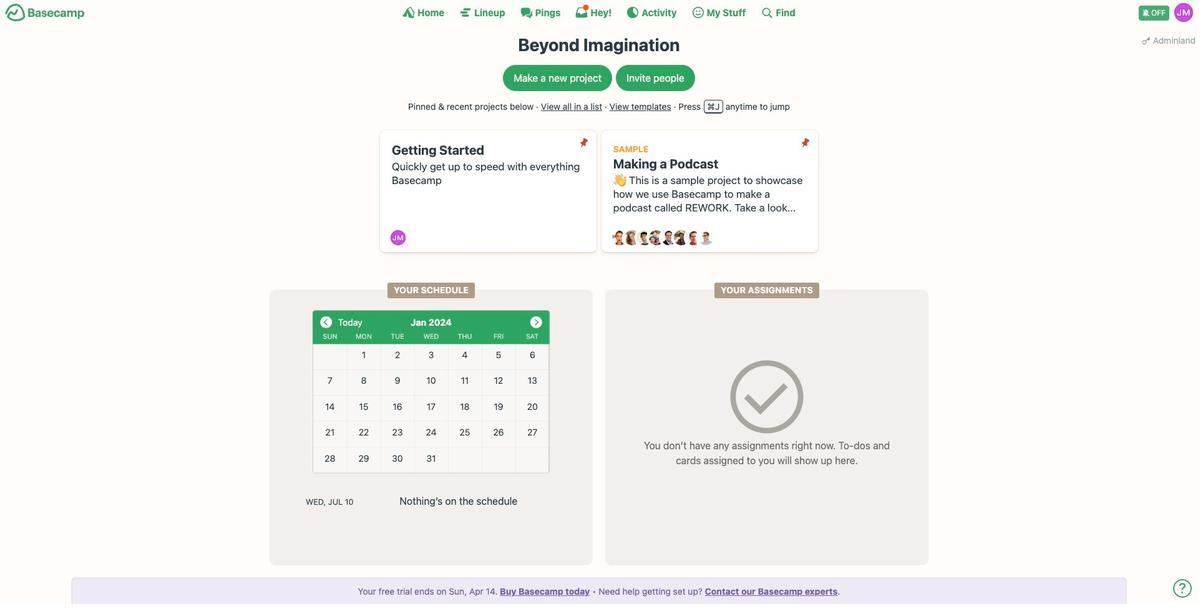 Task type: describe. For each thing, give the bounding box(es) containing it.
jer mill image
[[391, 231, 406, 246]]

cheryl walters image
[[625, 231, 640, 246]]

josh fiske image
[[662, 231, 677, 246]]

annie bryan image
[[612, 231, 627, 246]]



Task type: locate. For each thing, give the bounding box(es) containing it.
keyboard shortcut: ⌘ + / image
[[761, 6, 774, 19]]

switch accounts image
[[5, 3, 85, 22]]

jer mill image
[[1175, 3, 1193, 22]]

steve marsh image
[[686, 231, 701, 246]]

jennifer young image
[[649, 231, 664, 246]]

victor cooper image
[[699, 231, 714, 246]]

main element
[[0, 0, 1198, 24]]

nicole katz image
[[674, 231, 689, 246]]

jared davis image
[[637, 231, 652, 246]]



Task type: vqa. For each thing, say whether or not it's contained in the screenshot.
VICTOR COOPER image
yes



